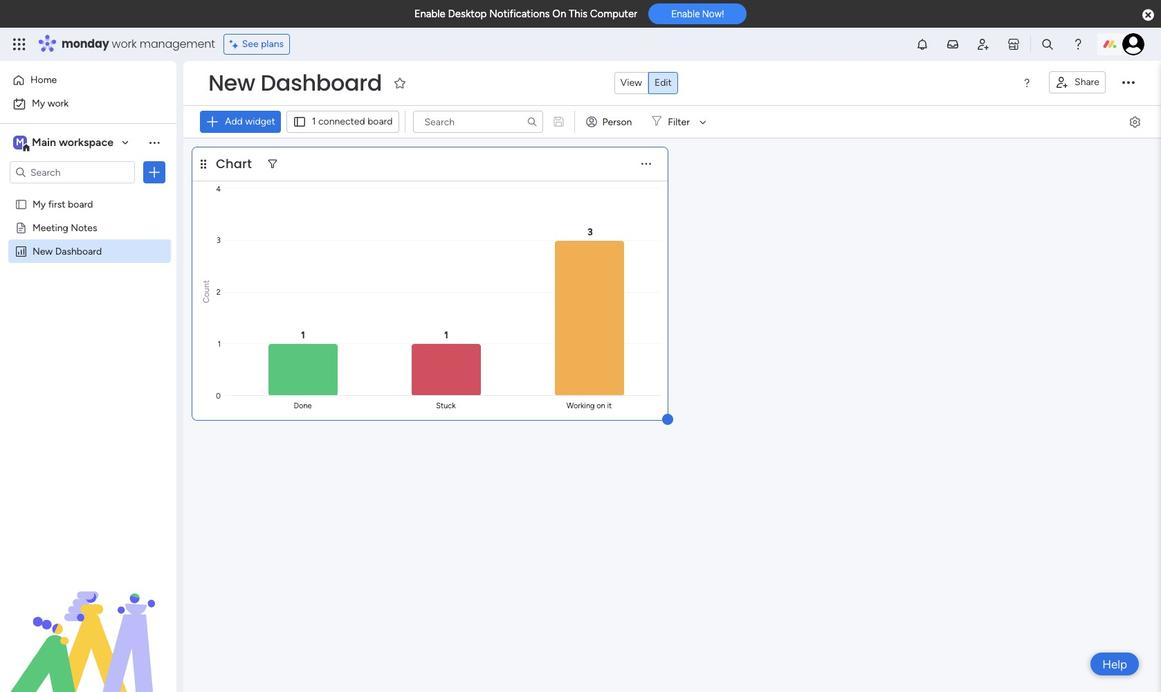 Task type: vqa. For each thing, say whether or not it's contained in the screenshot.
'Change' associated with Change email header
no



Task type: locate. For each thing, give the bounding box(es) containing it.
on
[[553, 8, 566, 20]]

board for my first board
[[68, 198, 93, 210]]

workspace options image
[[147, 136, 161, 149]]

1 vertical spatial public board image
[[15, 221, 28, 234]]

add
[[225, 116, 243, 127]]

1 horizontal spatial new dashboard
[[208, 67, 382, 98]]

home link
[[8, 69, 168, 91]]

dashboard
[[261, 67, 382, 98], [55, 245, 102, 257]]

m
[[16, 136, 24, 148]]

board inside 1 connected board "popup button"
[[368, 116, 393, 127]]

enable inside button
[[672, 8, 700, 20]]

add widget button
[[200, 111, 281, 133]]

1 horizontal spatial new
[[208, 67, 255, 98]]

my for my first board
[[33, 198, 46, 210]]

new inside banner
[[208, 67, 255, 98]]

none search field inside new dashboard banner
[[413, 111, 543, 133]]

work
[[112, 36, 137, 52], [48, 98, 69, 109]]

monday work management
[[62, 36, 215, 52]]

public dashboard image
[[15, 244, 28, 258]]

board right first
[[68, 198, 93, 210]]

board inside list box
[[68, 198, 93, 210]]

see plans
[[242, 38, 284, 50]]

new dashboard down meeting notes
[[33, 245, 102, 257]]

more dots image
[[642, 159, 651, 169]]

meeting notes
[[33, 222, 97, 233]]

plans
[[261, 38, 284, 50]]

1 public board image from the top
[[15, 197, 28, 210]]

public board image left first
[[15, 197, 28, 210]]

management
[[140, 36, 215, 52]]

desktop
[[448, 8, 487, 20]]

search image
[[526, 116, 538, 127]]

public board image up public dashboard image
[[15, 221, 28, 234]]

board
[[368, 116, 393, 127], [68, 198, 93, 210]]

0 vertical spatial new
[[208, 67, 255, 98]]

lottie animation element
[[0, 552, 177, 692]]

work down home
[[48, 98, 69, 109]]

2 public board image from the top
[[15, 221, 28, 234]]

dashboard up 1 on the top of page
[[261, 67, 382, 98]]

0 vertical spatial dashboard
[[261, 67, 382, 98]]

1 horizontal spatial enable
[[672, 8, 700, 20]]

Filter dashboard by text search field
[[413, 111, 543, 133]]

0 horizontal spatial dashboard
[[55, 245, 102, 257]]

main
[[32, 136, 56, 149]]

enable for enable desktop notifications on this computer
[[414, 8, 446, 20]]

help image
[[1072, 37, 1086, 51]]

work right monday
[[112, 36, 137, 52]]

1 vertical spatial my
[[33, 198, 46, 210]]

new dashboard
[[208, 67, 382, 98], [33, 245, 102, 257]]

person button
[[580, 111, 641, 133]]

new
[[208, 67, 255, 98], [33, 245, 53, 257]]

work for my
[[48, 98, 69, 109]]

view
[[621, 77, 642, 89]]

update feed image
[[946, 37, 960, 51]]

enable left "now!"
[[672, 8, 700, 20]]

1 vertical spatial new
[[33, 245, 53, 257]]

1 connected board
[[312, 116, 393, 127]]

0 vertical spatial my
[[32, 98, 45, 109]]

new dashboard up 1 on the top of page
[[208, 67, 382, 98]]

workspace selection element
[[13, 134, 116, 152]]

help button
[[1091, 653, 1140, 676]]

my first board
[[33, 198, 93, 210]]

1 vertical spatial work
[[48, 98, 69, 109]]

my inside list box
[[33, 198, 46, 210]]

0 horizontal spatial new dashboard
[[33, 245, 102, 257]]

list box
[[0, 189, 177, 450]]

arrow down image
[[695, 114, 712, 130]]

1
[[312, 116, 316, 127]]

dapulse drag handle 3 image
[[201, 159, 206, 169]]

new up 'add'
[[208, 67, 255, 98]]

0 vertical spatial new dashboard
[[208, 67, 382, 98]]

None search field
[[413, 111, 543, 133]]

workspace image
[[13, 135, 27, 150]]

add widget
[[225, 116, 275, 127]]

dapulse close image
[[1143, 8, 1155, 22]]

my down home
[[32, 98, 45, 109]]

my inside option
[[32, 98, 45, 109]]

share button
[[1050, 71, 1106, 93]]

notifications
[[490, 8, 550, 20]]

enable now!
[[672, 8, 724, 20]]

board for 1 connected board
[[368, 116, 393, 127]]

my work link
[[8, 93, 168, 115]]

public board image for my first board
[[15, 197, 28, 210]]

0 horizontal spatial board
[[68, 198, 93, 210]]

enable
[[414, 8, 446, 20], [672, 8, 700, 20]]

public board image for meeting notes
[[15, 221, 28, 234]]

new dashboard inside banner
[[208, 67, 382, 98]]

0 vertical spatial board
[[368, 116, 393, 127]]

public board image
[[15, 197, 28, 210], [15, 221, 28, 234]]

first
[[48, 198, 65, 210]]

0 vertical spatial work
[[112, 36, 137, 52]]

enable left "desktop"
[[414, 8, 446, 20]]

dashboard down notes
[[55, 245, 102, 257]]

select product image
[[12, 37, 26, 51]]

1 vertical spatial dashboard
[[55, 245, 102, 257]]

1 vertical spatial board
[[68, 198, 93, 210]]

0 horizontal spatial enable
[[414, 8, 446, 20]]

new right public dashboard image
[[33, 245, 53, 257]]

0 vertical spatial public board image
[[15, 197, 28, 210]]

enable now! button
[[649, 4, 747, 24]]

display modes group
[[614, 72, 678, 94]]

work inside my work option
[[48, 98, 69, 109]]

board right the connected
[[368, 116, 393, 127]]

kendall parks image
[[1123, 33, 1145, 55]]

my left first
[[33, 198, 46, 210]]

0 horizontal spatial work
[[48, 98, 69, 109]]

notes
[[71, 222, 97, 233]]

my
[[32, 98, 45, 109], [33, 198, 46, 210]]

1 horizontal spatial board
[[368, 116, 393, 127]]

1 horizontal spatial dashboard
[[261, 67, 382, 98]]

option
[[0, 191, 177, 194]]

1 horizontal spatial work
[[112, 36, 137, 52]]



Task type: describe. For each thing, give the bounding box(es) containing it.
edit button
[[649, 72, 678, 94]]

settings image
[[1128, 115, 1142, 129]]

add to favorites image
[[393, 76, 407, 90]]

meeting
[[33, 222, 68, 233]]

main workspace
[[32, 136, 114, 149]]

help
[[1103, 657, 1128, 671]]

my for my work
[[32, 98, 45, 109]]

my work
[[32, 98, 69, 109]]

see plans button
[[223, 34, 290, 55]]

see
[[242, 38, 259, 50]]

0 horizontal spatial new
[[33, 245, 53, 257]]

search everything image
[[1041, 37, 1055, 51]]

my work option
[[8, 93, 168, 115]]

list box containing my first board
[[0, 189, 177, 450]]

Search in workspace field
[[29, 164, 116, 180]]

home option
[[8, 69, 168, 91]]

connected
[[318, 116, 365, 127]]

new dashboard banner
[[183, 61, 1162, 138]]

enable for enable now!
[[672, 8, 700, 20]]

chart
[[216, 155, 252, 172]]

monday marketplace image
[[1007, 37, 1021, 51]]

work for monday
[[112, 36, 137, 52]]

1 connected board button
[[286, 111, 399, 133]]

dashboard inside banner
[[261, 67, 382, 98]]

invite members image
[[977, 37, 991, 51]]

home
[[30, 74, 57, 86]]

share
[[1075, 76, 1100, 88]]

monday
[[62, 36, 109, 52]]

computer
[[590, 8, 638, 20]]

dashboard inside list box
[[55, 245, 102, 257]]

filter
[[668, 116, 690, 128]]

widget
[[245, 116, 275, 127]]

menu image
[[1022, 78, 1033, 89]]

options image
[[147, 165, 161, 179]]

edit
[[655, 77, 672, 89]]

New Dashboard field
[[205, 67, 386, 98]]

filter button
[[646, 111, 712, 133]]

more options image
[[1123, 77, 1135, 89]]

lottie animation image
[[0, 552, 177, 692]]

workspace
[[59, 136, 114, 149]]

now!
[[703, 8, 724, 20]]

1 vertical spatial new dashboard
[[33, 245, 102, 257]]

this
[[569, 8, 588, 20]]

person
[[603, 116, 632, 128]]

notifications image
[[916, 37, 930, 51]]

enable desktop notifications on this computer
[[414, 8, 638, 20]]

view button
[[614, 72, 649, 94]]

Chart field
[[213, 155, 255, 173]]



